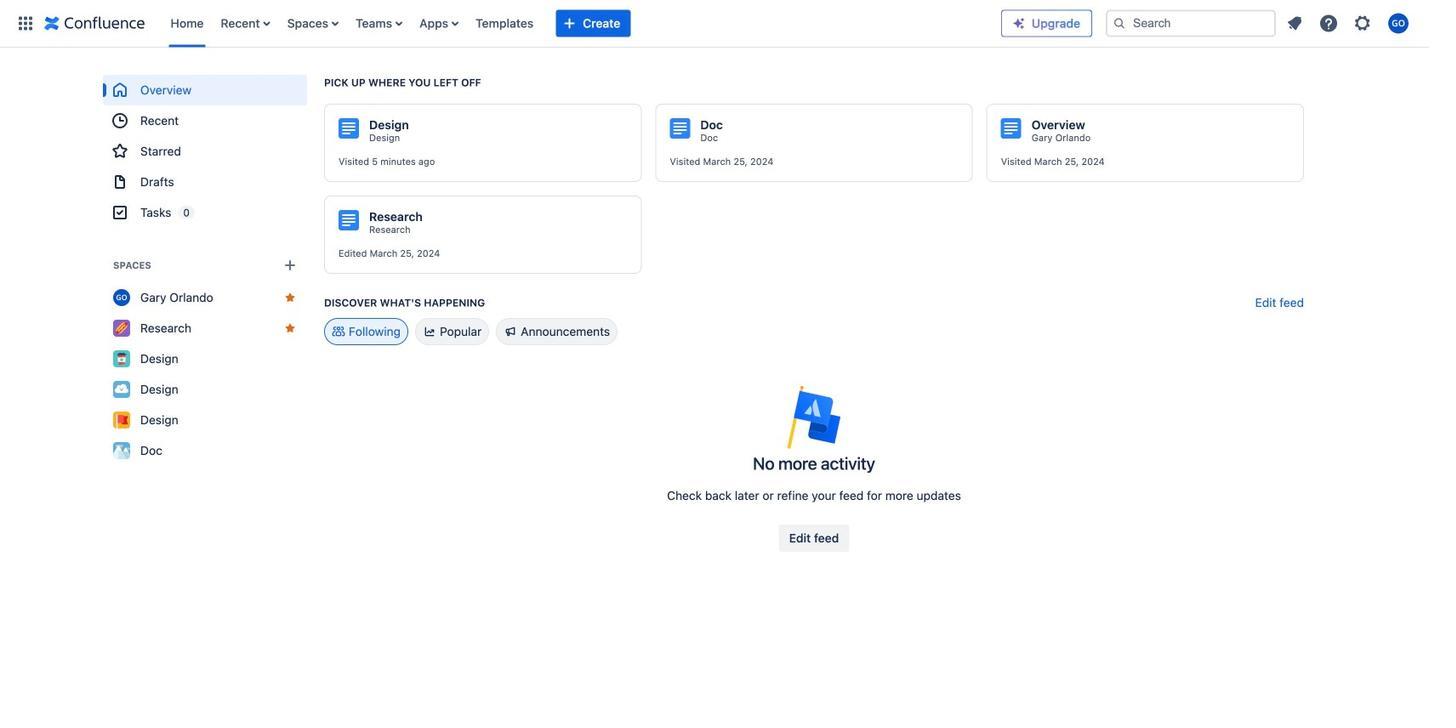Task type: locate. For each thing, give the bounding box(es) containing it.
1 horizontal spatial list
[[1280, 8, 1419, 39]]

list
[[162, 0, 1001, 47], [1280, 8, 1419, 39]]

1 vertical spatial unstar this space image
[[283, 322, 297, 335]]

global element
[[10, 0, 1001, 47]]

settings icon image
[[1353, 13, 1373, 34]]

confluence image
[[44, 13, 145, 34], [44, 13, 145, 34]]

premium image
[[1012, 17, 1026, 30]]

your profile and preferences image
[[1389, 13, 1409, 34]]

unstar this space image
[[283, 291, 297, 305], [283, 322, 297, 335]]

help icon image
[[1319, 13, 1339, 34]]

None search field
[[1106, 10, 1276, 37]]

group
[[103, 75, 307, 228]]

0 horizontal spatial list
[[162, 0, 1001, 47]]

banner
[[0, 0, 1429, 48]]

0 vertical spatial unstar this space image
[[283, 291, 297, 305]]



Task type: vqa. For each thing, say whether or not it's contained in the screenshot.
'Appswitcher Icon'
yes



Task type: describe. For each thing, give the bounding box(es) containing it.
button group group
[[779, 525, 849, 552]]

1 unstar this space image from the top
[[283, 291, 297, 305]]

search image
[[1113, 17, 1126, 30]]

2 unstar this space image from the top
[[283, 322, 297, 335]]

list for premium image
[[1280, 8, 1419, 39]]

list for appswitcher icon
[[162, 0, 1001, 47]]

create a space image
[[280, 255, 300, 276]]

notification icon image
[[1285, 13, 1305, 34]]

appswitcher icon image
[[15, 13, 36, 34]]

Search field
[[1106, 10, 1276, 37]]



